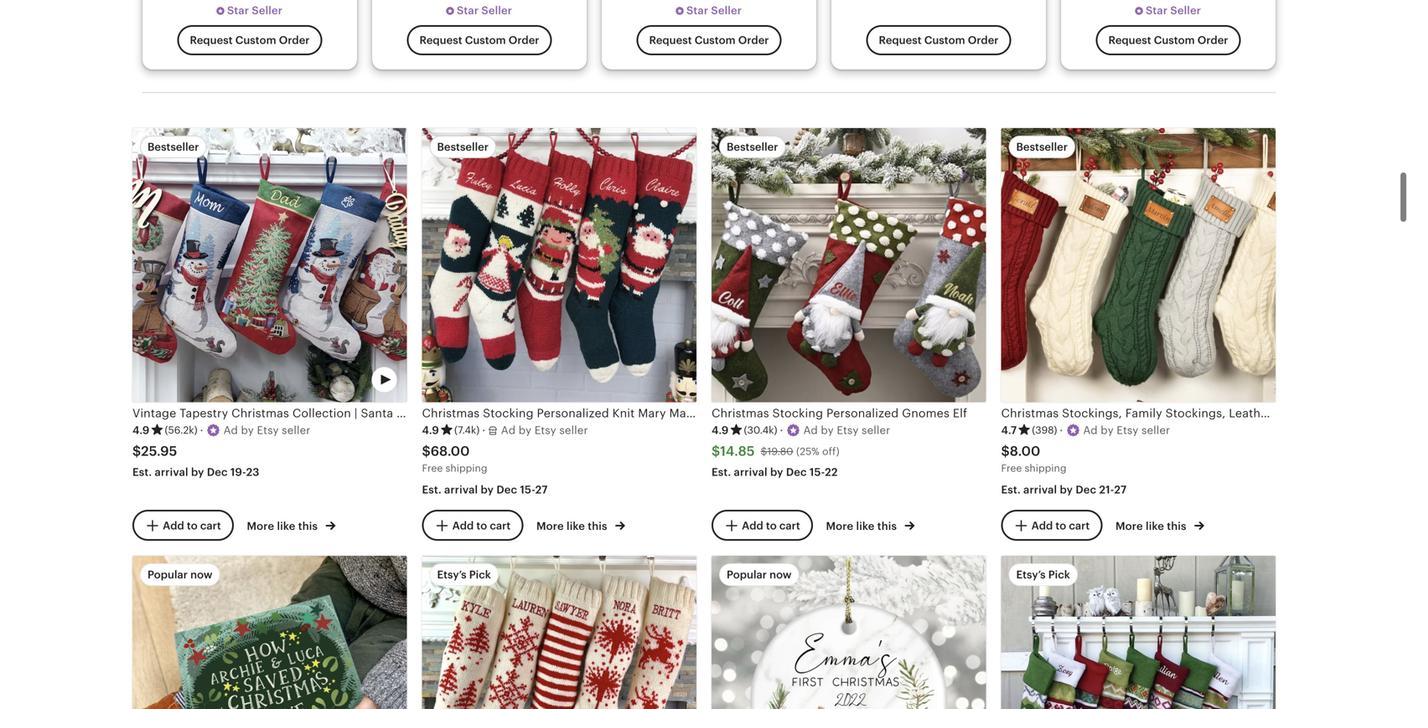 Task type: describe. For each thing, give the bounding box(es) containing it.
add to cart button for 25.95
[[132, 506, 234, 537]]

2 star seller from the left
[[457, 0, 512, 13]]

21-
[[1099, 480, 1114, 492]]

(30.4k)
[[744, 421, 777, 432]]

1 popular now link from the left
[[132, 553, 407, 710]]

est. for est. arrival by dec 15-27
[[422, 480, 442, 492]]

popular now for 1st popular now link from the right
[[727, 565, 792, 578]]

4.9 for 25.95
[[132, 420, 150, 433]]

(56.2k)
[[165, 421, 198, 432]]

19-
[[230, 462, 246, 475]]

3 like from the left
[[856, 516, 875, 529]]

3 add to cart from the left
[[742, 516, 800, 528]]

request custom order link for first star_seller image from the right
[[637, 21, 782, 51]]

more like this for 25.95
[[247, 516, 321, 529]]

4 star seller from the left
[[1146, 0, 1201, 13]]

more for 68.00
[[536, 516, 564, 529]]

2 etsy's pick link from the left
[[1001, 553, 1276, 710]]

more like this for 8.00
[[1116, 516, 1189, 529]]

more like this for 68.00
[[536, 516, 610, 529]]

15- for 22
[[810, 462, 825, 475]]

add to cart for 8.00
[[1032, 516, 1090, 528]]

shipping for 8.00
[[1025, 459, 1067, 470]]

(398)
[[1032, 421, 1057, 432]]

3 request from the left
[[649, 30, 692, 42]]

more like this link for 68.00
[[536, 513, 625, 530]]

3 more like this link from the left
[[826, 513, 915, 530]]

$ inside "$ 14.85 $ 19.80 (25% off)"
[[761, 442, 767, 453]]

add to cart button for 68.00
[[422, 506, 523, 537]]

1 request from the left
[[190, 30, 233, 42]]

arrival for est. arrival by dec 15-22
[[734, 462, 768, 475]]

elf
[[953, 403, 967, 416]]

3 custom from the left
[[695, 30, 736, 42]]

free for 8.00
[[1001, 459, 1022, 470]]

cart for 68.00
[[490, 516, 511, 528]]

2 request from the left
[[420, 30, 462, 42]]

2 order from the left
[[509, 30, 539, 42]]

this for 25.95
[[298, 516, 318, 529]]

add for 8.00
[[1032, 516, 1053, 528]]

2 star from the left
[[457, 0, 479, 13]]

bestseller for (30.4k)
[[727, 137, 778, 149]]

1 etsy's pick link from the left
[[422, 553, 697, 710]]

personalized knitted christmas stockings green white red intarsia fair isle knit christmas decor deer snowflakes extra large image
[[1001, 553, 1276, 710]]

1 star_seller image from the left
[[445, 2, 455, 12]]

$ 25.95 est. arrival by dec 19-23
[[132, 440, 259, 475]]

3 more like this from the left
[[826, 516, 900, 529]]

request custom order link for second star_seller image from the right
[[177, 21, 322, 51]]

personalised christmas eve book, christmas eve box filler gift, christmas eve story book for children, christmas stocking filler image
[[132, 553, 407, 710]]

1 request custom order from the left
[[190, 30, 310, 42]]

1 seller from the left
[[252, 0, 283, 13]]

now for 1st popular now link from the left
[[190, 565, 212, 578]]

bestseller for (7.4k)
[[437, 137, 489, 149]]

$ for 8.00
[[1001, 440, 1010, 455]]

$ 8.00 free shipping
[[1001, 440, 1067, 470]]

first christmas woodland creatures 3 inch ceramic christmas ornament with gift box image
[[712, 553, 986, 710]]

3 this from the left
[[877, 516, 897, 529]]

$ 14.85 $ 19.80 (25% off)
[[712, 440, 840, 455]]

2 request custom order from the left
[[420, 30, 539, 42]]

$ for 25.95
[[132, 440, 141, 455]]

2 star_seller image from the left
[[1134, 2, 1144, 12]]

27 for 68.00
[[535, 480, 548, 492]]

vintage tapestry christmas collection | santa snowman tree personalized christmas stockings embroidered name wood tag classic age-old decor image
[[132, 124, 407, 399]]

product video element for personalised christmas eve book, christmas eve box filler gift, christmas eve story book for children, christmas stocking filler image
[[132, 553, 407, 710]]

3 add to cart button from the left
[[712, 506, 813, 537]]

4 order from the left
[[968, 30, 999, 42]]

est. arrival by dec 21-27
[[1001, 480, 1127, 492]]

add to cart button for 8.00
[[1001, 506, 1103, 537]]

$ for 14.85
[[712, 440, 720, 455]]

to for 8.00
[[1056, 516, 1066, 528]]

cart for 25.95
[[200, 516, 221, 528]]

like for 8.00
[[1146, 516, 1164, 529]]

3 cart from the left
[[779, 516, 800, 528]]

dec inside $ 25.95 est. arrival by dec 19-23
[[207, 462, 228, 475]]

to for 25.95
[[187, 516, 198, 528]]

est. for est. arrival by dec 21-27
[[1001, 480, 1021, 492]]

request custom order link for second star_seller icon from the left
[[1096, 21, 1241, 51]]

· for 8.00
[[1060, 420, 1063, 433]]

bestseller for (398)
[[1016, 137, 1068, 149]]

· for 68.00
[[482, 420, 486, 433]]

more like this link for 25.95
[[247, 513, 336, 530]]

arrival inside $ 25.95 est. arrival by dec 19-23
[[155, 462, 188, 475]]

4 request custom order from the left
[[879, 30, 999, 42]]



Task type: locate. For each thing, give the bounding box(es) containing it.
3 order from the left
[[738, 30, 769, 42]]

add down est. arrival by dec 21-27 on the bottom right of the page
[[1032, 516, 1053, 528]]

est. down 25.95 on the left bottom of the page
[[132, 462, 152, 475]]

3 more from the left
[[826, 516, 854, 529]]

1 horizontal spatial 27
[[1114, 480, 1127, 492]]

arrival
[[155, 462, 188, 475], [734, 462, 768, 475], [444, 480, 478, 492], [1024, 480, 1057, 492]]

est. down '14.85'
[[712, 462, 731, 475]]

pick for personalized knitted christmas stockings green white red intarsia fair isle knit christmas decor deer snowflakes extra large image
[[1048, 565, 1070, 578]]

dec for est. arrival by dec 15-22
[[786, 462, 807, 475]]

$ for 68.00
[[422, 440, 431, 455]]

2 more like this from the left
[[536, 516, 610, 529]]

est. down $ 8.00 free shipping
[[1001, 480, 1021, 492]]

0 horizontal spatial etsy's pick link
[[422, 553, 697, 710]]

1 horizontal spatial star_seller image
[[675, 2, 685, 12]]

cart for 8.00
[[1069, 516, 1090, 528]]

15- for 27
[[520, 480, 535, 492]]

· right (30.4k)
[[780, 420, 783, 433]]

1 horizontal spatial popular now
[[727, 565, 792, 578]]

0 horizontal spatial 4.9
[[132, 420, 150, 433]]

etsy's pick link
[[422, 553, 697, 710], [1001, 553, 1276, 710]]

etsy's pick for personalized christmas stockings hand knit wool stockings white with red accents image
[[437, 565, 491, 578]]

cart
[[200, 516, 221, 528], [490, 516, 511, 528], [779, 516, 800, 528], [1069, 516, 1090, 528]]

1 horizontal spatial etsy's pick
[[1016, 565, 1070, 578]]

add down $ 25.95 est. arrival by dec 19-23 on the bottom left of page
[[163, 516, 184, 528]]

0 horizontal spatial etsy's pick
[[437, 565, 491, 578]]

· right '(7.4k)'
[[482, 420, 486, 433]]

product video element for first christmas woodland creatures 3 inch ceramic christmas ornament with gift box "image"
[[712, 553, 986, 710]]

to down est. arrival by dec 15-22
[[766, 516, 777, 528]]

1 free from the left
[[422, 459, 443, 470]]

shipping
[[446, 459, 487, 470], [1025, 459, 1067, 470]]

1 etsy's from the left
[[437, 565, 467, 578]]

4.9 up 68.00 at the bottom of the page
[[422, 420, 439, 433]]

shipping down 68.00 at the bottom of the page
[[446, 459, 487, 470]]

cart down $ 25.95 est. arrival by dec 19-23 on the bottom left of page
[[200, 516, 221, 528]]

product video element for vintage tapestry christmas collection | santa snowman tree personalized christmas stockings embroidered name wood tag classic age-old decor image
[[132, 124, 407, 399]]

popular
[[148, 565, 188, 578], [727, 565, 767, 578]]

add to cart down est. arrival by dec 15-22
[[742, 516, 800, 528]]

add to cart button
[[132, 506, 234, 537], [422, 506, 523, 537], [712, 506, 813, 537], [1001, 506, 1103, 537]]

1 4.9 from the left
[[132, 420, 150, 433]]

request custom order link for second star_seller icon from right
[[407, 21, 552, 51]]

4 · from the left
[[1060, 420, 1063, 433]]

0 horizontal spatial star_seller image
[[215, 2, 225, 12]]

add to cart down est. arrival by dec 21-27 on the bottom right of the page
[[1032, 516, 1090, 528]]

popular for first christmas woodland creatures 3 inch ceramic christmas ornament with gift box "image"
[[727, 565, 767, 578]]

2 add from the left
[[452, 516, 474, 528]]

more
[[247, 516, 274, 529], [536, 516, 564, 529], [826, 516, 854, 529], [1116, 516, 1143, 529]]

4 more from the left
[[1116, 516, 1143, 529]]

personalized
[[827, 403, 899, 416]]

5 request custom order from the left
[[1109, 30, 1228, 42]]

free inside $ 68.00 free shipping
[[422, 459, 443, 470]]

1 popular from the left
[[148, 565, 188, 578]]

add to cart button down $ 25.95 est. arrival by dec 19-23 on the bottom left of page
[[132, 506, 234, 537]]

4 more like this from the left
[[1116, 516, 1189, 529]]

2 add to cart button from the left
[[422, 506, 523, 537]]

4 to from the left
[[1056, 516, 1066, 528]]

add
[[163, 516, 184, 528], [452, 516, 474, 528], [742, 516, 763, 528], [1032, 516, 1053, 528]]

1 horizontal spatial popular
[[727, 565, 767, 578]]

· right "(56.2k)"
[[200, 420, 203, 433]]

4 more like this link from the left
[[1116, 513, 1204, 530]]

2 cart from the left
[[490, 516, 511, 528]]

arrival for est. arrival by dec 21-27
[[1024, 480, 1057, 492]]

23
[[246, 462, 259, 475]]

free inside $ 8.00 free shipping
[[1001, 459, 1022, 470]]

stocking
[[773, 403, 823, 416]]

1 order from the left
[[279, 30, 310, 42]]

by inside $ 25.95 est. arrival by dec 19-23
[[191, 462, 204, 475]]

this for 68.00
[[588, 516, 607, 529]]

1 horizontal spatial 15-
[[810, 462, 825, 475]]

27 for 8.00
[[1114, 480, 1127, 492]]

2 request custom order link from the left
[[407, 21, 552, 51]]

cart down est. arrival by dec 15-22
[[779, 516, 800, 528]]

0 vertical spatial 15-
[[810, 462, 825, 475]]

request
[[190, 30, 233, 42], [420, 30, 462, 42], [649, 30, 692, 42], [879, 30, 922, 42], [1109, 30, 1151, 42]]

add to cart button down est. arrival by dec 15-27
[[422, 506, 523, 537]]

cart down est. arrival by dec 15-27
[[490, 516, 511, 528]]

to down est. arrival by dec 15-27
[[476, 516, 487, 528]]

(7.4k)
[[454, 421, 480, 432]]

·
[[200, 420, 203, 433], [482, 420, 486, 433], [780, 420, 783, 433], [1060, 420, 1063, 433]]

more down est. arrival by dec 21-27 on the bottom right of the page
[[1116, 516, 1143, 529]]

27
[[535, 480, 548, 492], [1114, 480, 1127, 492]]

add to cart button down est. arrival by dec 21-27 on the bottom right of the page
[[1001, 506, 1103, 537]]

5 order from the left
[[1198, 30, 1228, 42]]

star seller
[[227, 0, 283, 13], [457, 0, 512, 13], [686, 0, 742, 13], [1146, 0, 1201, 13]]

personalized christmas stockings hand knit wool stockings white with red accents image
[[422, 553, 697, 710]]

3 to from the left
[[766, 516, 777, 528]]

add down est. arrival by dec 15-22
[[742, 516, 763, 528]]

shipping inside $ 68.00 free shipping
[[446, 459, 487, 470]]

1 vertical spatial 15-
[[520, 480, 535, 492]]

0 horizontal spatial shipping
[[446, 459, 487, 470]]

popular now link
[[132, 553, 407, 710], [712, 553, 986, 710]]

add for 68.00
[[452, 516, 474, 528]]

add for 25.95
[[163, 516, 184, 528]]

4 this from the left
[[1167, 516, 1187, 529]]

2 now from the left
[[770, 565, 792, 578]]

christmas stockings, family stockings, leather patch christmas stocking, knitted stockings,christmas stockings with name, holiday stockings image
[[1001, 124, 1276, 399]]

like for 68.00
[[567, 516, 585, 529]]

5 request from the left
[[1109, 30, 1151, 42]]

free down 68.00 at the bottom of the page
[[422, 459, 443, 470]]

like for 25.95
[[277, 516, 295, 529]]

2 star_seller image from the left
[[675, 2, 685, 12]]

1 shipping from the left
[[446, 459, 487, 470]]

2 bestseller from the left
[[437, 137, 489, 149]]

1 horizontal spatial star_seller image
[[1134, 2, 1144, 12]]

1 horizontal spatial now
[[770, 565, 792, 578]]

free down 8.00 in the right bottom of the page
[[1001, 459, 1022, 470]]

more like this link for 8.00
[[1116, 513, 1204, 530]]

pick
[[469, 565, 491, 578], [1048, 565, 1070, 578]]

popular now
[[148, 565, 212, 578], [727, 565, 792, 578]]

star_seller image
[[215, 2, 225, 12], [675, 2, 685, 12]]

2 · from the left
[[482, 420, 486, 433]]

· for 25.95
[[200, 420, 203, 433]]

more down 22
[[826, 516, 854, 529]]

est. arrival by dec 15-22
[[712, 462, 838, 475]]

1 horizontal spatial free
[[1001, 459, 1022, 470]]

1 horizontal spatial shipping
[[1025, 459, 1067, 470]]

add down est. arrival by dec 15-27
[[452, 516, 474, 528]]

0 horizontal spatial popular now
[[148, 565, 212, 578]]

4.7
[[1001, 420, 1017, 433]]

est. for est. arrival by dec 15-22
[[712, 462, 731, 475]]

this for 8.00
[[1167, 516, 1187, 529]]

this
[[298, 516, 318, 529], [588, 516, 607, 529], [877, 516, 897, 529], [1167, 516, 1187, 529]]

shipping down 8.00 in the right bottom of the page
[[1025, 459, 1067, 470]]

22
[[825, 462, 838, 475]]

4 add to cart button from the left
[[1001, 506, 1103, 537]]

1 more from the left
[[247, 516, 274, 529]]

christmas stocking personalized knit mary maxim bernat santa custom xmas candy cane angel tree snowball stocking image
[[422, 124, 697, 399]]

2 popular now from the left
[[727, 565, 792, 578]]

0 horizontal spatial star_seller image
[[445, 2, 455, 12]]

3 add from the left
[[742, 516, 763, 528]]

3 4.9 from the left
[[712, 420, 729, 433]]

2 pick from the left
[[1048, 565, 1070, 578]]

by for est. arrival by dec 15-27
[[481, 480, 494, 492]]

pick for personalized christmas stockings hand knit wool stockings white with red accents image
[[469, 565, 491, 578]]

14.85
[[720, 440, 755, 455]]

4.9 for 68.00
[[422, 420, 439, 433]]

dec for est. arrival by dec 15-27
[[497, 480, 517, 492]]

christmas
[[712, 403, 769, 416]]

$ inside $ 68.00 free shipping
[[422, 440, 431, 455]]

etsy's
[[437, 565, 467, 578], [1016, 565, 1046, 578]]

like
[[277, 516, 295, 529], [567, 516, 585, 529], [856, 516, 875, 529], [1146, 516, 1164, 529]]

order
[[279, 30, 310, 42], [509, 30, 539, 42], [738, 30, 769, 42], [968, 30, 999, 42], [1198, 30, 1228, 42]]

by left 21-
[[1060, 480, 1073, 492]]

3 request custom order link from the left
[[637, 21, 782, 51]]

2 horizontal spatial 4.9
[[712, 420, 729, 433]]

4 seller from the left
[[1171, 0, 1201, 13]]

arrival down '14.85'
[[734, 462, 768, 475]]

3 star seller from the left
[[686, 0, 742, 13]]

19.80
[[767, 442, 793, 453]]

3 · from the left
[[780, 420, 783, 433]]

dec for est. arrival by dec 21-27
[[1076, 480, 1097, 492]]

by down 19.80
[[770, 462, 783, 475]]

request custom order link
[[177, 21, 322, 51], [407, 21, 552, 51], [637, 21, 782, 51], [866, 21, 1011, 51], [1096, 21, 1241, 51]]

custom
[[235, 30, 276, 42], [465, 30, 506, 42], [695, 30, 736, 42], [924, 30, 965, 42], [1154, 30, 1195, 42]]

2 more like this link from the left
[[536, 513, 625, 530]]

off)
[[822, 442, 840, 453]]

to down est. arrival by dec 21-27 on the bottom right of the page
[[1056, 516, 1066, 528]]

4 bestseller from the left
[[1016, 137, 1068, 149]]

by for est. arrival by dec 15-22
[[770, 462, 783, 475]]

4 star from the left
[[1146, 0, 1168, 13]]

1 popular now from the left
[[148, 565, 212, 578]]

add to cart button down est. arrival by dec 15-22
[[712, 506, 813, 537]]

1 horizontal spatial pick
[[1048, 565, 1070, 578]]

cart down est. arrival by dec 21-27 on the bottom right of the page
[[1069, 516, 1090, 528]]

popular for personalised christmas eve book, christmas eve box filler gift, christmas eve story book for children, christmas stocking filler image
[[148, 565, 188, 578]]

1 horizontal spatial popular now link
[[712, 553, 986, 710]]

add to cart for 25.95
[[163, 516, 221, 528]]

to down $ 25.95 est. arrival by dec 19-23 on the bottom left of page
[[187, 516, 198, 528]]

4.9
[[132, 420, 150, 433], [422, 420, 439, 433], [712, 420, 729, 433]]

etsy's for 2nd etsy's pick link from the right
[[437, 565, 467, 578]]

1 more like this link from the left
[[247, 513, 336, 530]]

more for 8.00
[[1116, 516, 1143, 529]]

now
[[190, 565, 212, 578], [770, 565, 792, 578]]

1 cart from the left
[[200, 516, 221, 528]]

1 more like this from the left
[[247, 516, 321, 529]]

est. arrival by dec 15-27
[[422, 480, 548, 492]]

5 custom from the left
[[1154, 30, 1195, 42]]

1 now from the left
[[190, 565, 212, 578]]

add to cart down $ 25.95 est. arrival by dec 19-23 on the bottom left of page
[[163, 516, 221, 528]]

to for 68.00
[[476, 516, 487, 528]]

3 bestseller from the left
[[727, 137, 778, 149]]

1 horizontal spatial 4.9
[[422, 420, 439, 433]]

2 add to cart from the left
[[452, 516, 511, 528]]

star_seller image
[[445, 2, 455, 12], [1134, 2, 1144, 12]]

4.9 up 25.95 on the left bottom of the page
[[132, 420, 150, 433]]

more like this
[[247, 516, 321, 529], [536, 516, 610, 529], [826, 516, 900, 529], [1116, 516, 1189, 529]]

0 horizontal spatial free
[[422, 459, 443, 470]]

2 27 from the left
[[1114, 480, 1127, 492]]

christmas stocking personalized  gnomes elf
[[712, 403, 967, 416]]

2 4.9 from the left
[[422, 420, 439, 433]]

shipping for 68.00
[[446, 459, 487, 470]]

shipping inside $ 8.00 free shipping
[[1025, 459, 1067, 470]]

0 horizontal spatial pick
[[469, 565, 491, 578]]

1 horizontal spatial etsy's
[[1016, 565, 1046, 578]]

etsy's pick
[[437, 565, 491, 578], [1016, 565, 1070, 578]]

by left 19-
[[191, 462, 204, 475]]

0 horizontal spatial popular
[[148, 565, 188, 578]]

1 bestseller from the left
[[148, 137, 199, 149]]

1 add to cart from the left
[[163, 516, 221, 528]]

4 add to cart from the left
[[1032, 516, 1090, 528]]

add to cart for 68.00
[[452, 516, 511, 528]]

3 seller from the left
[[711, 0, 742, 13]]

add to cart down est. arrival by dec 15-27
[[452, 516, 511, 528]]

est. inside $ 25.95 est. arrival by dec 19-23
[[132, 462, 152, 475]]

more for 25.95
[[247, 516, 274, 529]]

1 star_seller image from the left
[[215, 2, 225, 12]]

request custom order
[[190, 30, 310, 42], [420, 30, 539, 42], [649, 30, 769, 42], [879, 30, 999, 42], [1109, 30, 1228, 42]]

4 request from the left
[[879, 30, 922, 42]]

free
[[422, 459, 443, 470], [1001, 459, 1022, 470]]

product video element
[[132, 124, 407, 399], [132, 553, 407, 710], [712, 553, 986, 710]]

2 custom from the left
[[465, 30, 506, 42]]

0 horizontal spatial 27
[[535, 480, 548, 492]]

$ inside $ 25.95 est. arrival by dec 19-23
[[132, 440, 141, 455]]

4 custom from the left
[[924, 30, 965, 42]]

2 etsy's from the left
[[1016, 565, 1046, 578]]

popular now for 1st popular now link from the left
[[148, 565, 212, 578]]

2 etsy's pick from the left
[[1016, 565, 1070, 578]]

arrival down $ 68.00 free shipping
[[444, 480, 478, 492]]

by for est. arrival by dec 21-27
[[1060, 480, 1073, 492]]

2 to from the left
[[476, 516, 487, 528]]

add to cart
[[163, 516, 221, 528], [452, 516, 511, 528], [742, 516, 800, 528], [1032, 516, 1090, 528]]

0 horizontal spatial popular now link
[[132, 553, 407, 710]]

arrival down $ 8.00 free shipping
[[1024, 480, 1057, 492]]

now for 1st popular now link from the right
[[770, 565, 792, 578]]

dec
[[207, 462, 228, 475], [786, 462, 807, 475], [497, 480, 517, 492], [1076, 480, 1097, 492]]

1 this from the left
[[298, 516, 318, 529]]

more like this link
[[247, 513, 336, 530], [536, 513, 625, 530], [826, 513, 915, 530], [1116, 513, 1204, 530]]

1 27 from the left
[[535, 480, 548, 492]]

4 cart from the left
[[1069, 516, 1090, 528]]

1 star seller from the left
[[227, 0, 283, 13]]

est. down $ 68.00 free shipping
[[422, 480, 442, 492]]

25.95
[[141, 440, 177, 455]]

seller
[[252, 0, 283, 13], [481, 0, 512, 13], [711, 0, 742, 13], [1171, 0, 1201, 13]]

to
[[187, 516, 198, 528], [476, 516, 487, 528], [766, 516, 777, 528], [1056, 516, 1066, 528]]

(25%
[[796, 442, 820, 453]]

4.9 down the christmas
[[712, 420, 729, 433]]

by down $ 68.00 free shipping
[[481, 480, 494, 492]]

2 popular now link from the left
[[712, 553, 986, 710]]

christmas stocking personalized  gnomes elf image
[[712, 124, 986, 399]]

2 like from the left
[[567, 516, 585, 529]]

8.00
[[1010, 440, 1041, 455]]

1 like from the left
[[277, 516, 295, 529]]

$ 68.00 free shipping
[[422, 440, 487, 470]]

star
[[227, 0, 249, 13], [457, 0, 479, 13], [686, 0, 708, 13], [1146, 0, 1168, 13]]

arrival for est. arrival by dec 15-27
[[444, 480, 478, 492]]

1 custom from the left
[[235, 30, 276, 42]]

more down the 23
[[247, 516, 274, 529]]

3 star from the left
[[686, 0, 708, 13]]

0 horizontal spatial now
[[190, 565, 212, 578]]

by
[[191, 462, 204, 475], [770, 462, 783, 475], [481, 480, 494, 492], [1060, 480, 1073, 492]]

est.
[[132, 462, 152, 475], [712, 462, 731, 475], [422, 480, 442, 492], [1001, 480, 1021, 492]]

4 like from the left
[[1146, 516, 1164, 529]]

0 horizontal spatial etsy's
[[437, 565, 467, 578]]

etsy's for 2nd etsy's pick link from left
[[1016, 565, 1046, 578]]

$ inside $ 8.00 free shipping
[[1001, 440, 1010, 455]]

68.00
[[431, 440, 470, 455]]

1 horizontal spatial etsy's pick link
[[1001, 553, 1276, 710]]

4 request custom order link from the left
[[866, 21, 1011, 51]]

etsy's pick for personalized knitted christmas stockings green white red intarsia fair isle knit christmas decor deer snowflakes extra large image
[[1016, 565, 1070, 578]]

more down est. arrival by dec 15-27
[[536, 516, 564, 529]]

$
[[132, 440, 141, 455], [422, 440, 431, 455], [712, 440, 720, 455], [1001, 440, 1010, 455], [761, 442, 767, 453]]

3 request custom order from the left
[[649, 30, 769, 42]]

0 horizontal spatial 15-
[[520, 480, 535, 492]]

15-
[[810, 462, 825, 475], [520, 480, 535, 492]]

gnomes
[[902, 403, 950, 416]]

1 etsy's pick from the left
[[437, 565, 491, 578]]

free for 68.00
[[422, 459, 443, 470]]

1 · from the left
[[200, 420, 203, 433]]

1 star from the left
[[227, 0, 249, 13]]

bestseller
[[148, 137, 199, 149], [437, 137, 489, 149], [727, 137, 778, 149], [1016, 137, 1068, 149]]

· right (398)
[[1060, 420, 1063, 433]]

2 seller from the left
[[481, 0, 512, 13]]

arrival down 25.95 on the left bottom of the page
[[155, 462, 188, 475]]

1 add from the left
[[163, 516, 184, 528]]



Task type: vqa. For each thing, say whether or not it's contained in the screenshot.
(629)
no



